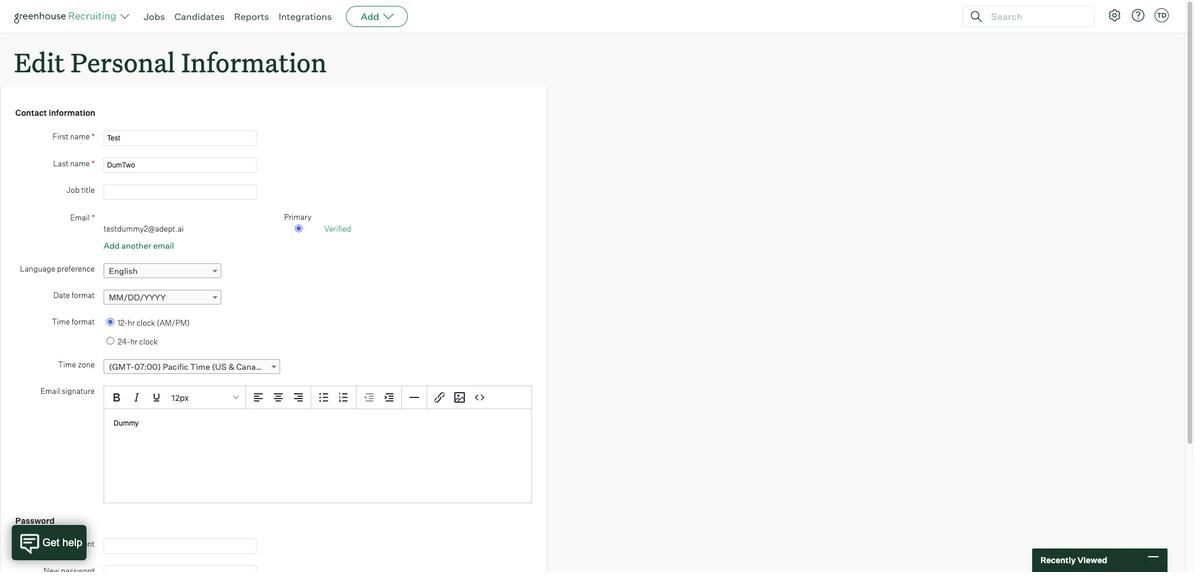 Task type: describe. For each thing, give the bounding box(es) containing it.
information
[[181, 45, 327, 79]]

&
[[228, 362, 234, 372]]

language preference
[[20, 264, 95, 274]]

personal
[[71, 45, 175, 79]]

email
[[153, 241, 174, 251]]

first
[[53, 132, 69, 141]]

add button
[[346, 6, 408, 27]]

12-hr clock (AM/PM) radio
[[107, 319, 114, 326]]

information
[[49, 108, 95, 118]]

Current password field
[[104, 539, 257, 554]]

(gmt-07:00) pacific time (us & canada) link
[[104, 360, 280, 374]]

hr for 24-
[[130, 337, 138, 346]]

contact information
[[15, 108, 95, 118]]

add another email link
[[104, 241, 174, 251]]

clock for 24-
[[139, 337, 158, 346]]

jobs
[[144, 11, 165, 22]]

current
[[68, 540, 95, 549]]

time left (us
[[190, 362, 210, 372]]

mm/dd/yyyy link
[[104, 290, 221, 305]]

time zone
[[58, 360, 95, 370]]

add another email
[[104, 241, 174, 251]]

title
[[81, 185, 95, 195]]

1 toolbar from the left
[[246, 387, 311, 410]]

reports
[[234, 11, 269, 22]]

12px
[[171, 393, 189, 403]]

candidates
[[175, 11, 225, 22]]

3 toolbar from the left
[[357, 387, 402, 410]]

email for signature
[[40, 387, 60, 396]]

edit personal information
[[14, 45, 327, 79]]

hr for 12-
[[128, 319, 135, 328]]

name for last name *
[[70, 159, 90, 168]]

recently viewed
[[1041, 556, 1107, 566]]

(gmt-
[[109, 362, 134, 372]]

last name *
[[53, 158, 95, 168]]

(am/pm)
[[157, 319, 190, 328]]

integrations
[[279, 11, 332, 22]]

td
[[1157, 11, 1167, 19]]

configure image
[[1108, 8, 1122, 22]]

time format
[[52, 317, 95, 327]]

job
[[66, 185, 80, 195]]

add for add
[[361, 11, 379, 22]]

12-
[[118, 319, 128, 328]]

first name *
[[53, 131, 95, 141]]

3 * from the top
[[91, 212, 95, 222]]

pacific
[[163, 362, 188, 372]]



Task type: locate. For each thing, give the bounding box(es) containing it.
24-hr clock
[[118, 337, 158, 346]]

1 vertical spatial email
[[40, 387, 60, 396]]

add inside popup button
[[361, 11, 379, 22]]

signature
[[62, 387, 95, 396]]

12px toolbar
[[104, 387, 246, 410]]

1 format from the top
[[72, 291, 95, 300]]

name for first name *
[[70, 132, 90, 141]]

clock down 12-hr clock (am/pm)
[[139, 337, 158, 346]]

name
[[70, 132, 90, 141], [70, 159, 90, 168]]

1 vertical spatial clock
[[139, 337, 158, 346]]

* up title on the top left
[[91, 158, 95, 168]]

1 horizontal spatial email
[[70, 213, 90, 222]]

email down job title
[[70, 213, 90, 222]]

Job title text field
[[104, 185, 257, 200]]

language
[[20, 264, 55, 274]]

name inside last name *
[[70, 159, 90, 168]]

td button
[[1155, 8, 1169, 22]]

format for date format
[[72, 291, 95, 300]]

jobs link
[[144, 11, 165, 22]]

0 horizontal spatial email
[[40, 387, 60, 396]]

None radio
[[295, 225, 302, 233]]

24-
[[118, 337, 130, 346]]

12px group
[[104, 387, 531, 410]]

recently
[[1041, 556, 1076, 566]]

primary
[[284, 212, 312, 222]]

1 vertical spatial add
[[104, 241, 120, 251]]

* for last name *
[[91, 158, 95, 168]]

add
[[361, 11, 379, 22], [104, 241, 120, 251]]

1 horizontal spatial add
[[361, 11, 379, 22]]

2 toolbar from the left
[[311, 387, 357, 410]]

1 * from the top
[[91, 131, 95, 141]]

date format
[[53, 291, 95, 300]]

*
[[91, 131, 95, 141], [91, 158, 95, 168], [91, 212, 95, 222]]

candidates link
[[175, 11, 225, 22]]

Search text field
[[988, 8, 1084, 25]]

another
[[121, 241, 151, 251]]

hr
[[128, 319, 135, 328], [130, 337, 138, 346]]

email left signature
[[40, 387, 60, 396]]

integrations link
[[279, 11, 332, 22]]

0 vertical spatial name
[[70, 132, 90, 141]]

1 vertical spatial hr
[[130, 337, 138, 346]]

12-hr clock (am/pm)
[[118, 319, 190, 328]]

clock
[[137, 319, 155, 328], [139, 337, 158, 346]]

* for first name *
[[91, 131, 95, 141]]

toolbar
[[246, 387, 311, 410], [311, 387, 357, 410], [357, 387, 402, 410], [427, 387, 492, 410]]

24-hr clock radio
[[107, 337, 114, 345]]

0 vertical spatial format
[[72, 291, 95, 300]]

zone
[[78, 360, 95, 370]]

* down information in the top of the page
[[91, 131, 95, 141]]

name inside first name *
[[70, 132, 90, 141]]

format for time format
[[72, 317, 95, 327]]

td button
[[1152, 6, 1171, 25]]

reports link
[[234, 11, 269, 22]]

edit
[[14, 45, 65, 79]]

clock for 12-
[[137, 319, 155, 328]]

0 vertical spatial *
[[91, 131, 95, 141]]

contact
[[15, 108, 47, 118]]

2 * from the top
[[91, 158, 95, 168]]

1 name from the top
[[70, 132, 90, 141]]

greenhouse recruiting image
[[14, 9, 120, 24]]

format right date on the left bottom
[[72, 291, 95, 300]]

password
[[15, 516, 55, 526]]

time left zone in the bottom of the page
[[58, 360, 76, 370]]

email for *
[[70, 213, 90, 222]]

0 horizontal spatial add
[[104, 241, 120, 251]]

0 vertical spatial clock
[[137, 319, 155, 328]]

2 name from the top
[[70, 159, 90, 168]]

name right "first"
[[70, 132, 90, 141]]

time for time zone
[[58, 360, 76, 370]]

testdummy2@adept.ai
[[104, 224, 184, 234]]

canada)
[[236, 362, 269, 372]]

time down date on the left bottom
[[52, 317, 70, 327]]

(gmt-07:00) pacific time (us & canada)
[[109, 362, 269, 372]]

viewed
[[1078, 556, 1107, 566]]

verified
[[324, 224, 351, 234]]

job title
[[66, 185, 95, 195]]

1 vertical spatial name
[[70, 159, 90, 168]]

format
[[72, 291, 95, 300], [72, 317, 95, 327]]

format left the 12-hr clock (am/pm) option at the left bottom of the page
[[72, 317, 95, 327]]

mm/dd/yyyy
[[109, 293, 166, 303]]

email
[[70, 213, 90, 222], [40, 387, 60, 396]]

name right last
[[70, 159, 90, 168]]

New password password field
[[104, 566, 257, 573]]

time
[[52, 317, 70, 327], [58, 360, 76, 370], [190, 362, 210, 372]]

None text field
[[104, 130, 257, 146], [104, 158, 257, 173], [104, 130, 257, 146], [104, 158, 257, 173]]

email *
[[70, 212, 95, 222]]

1 vertical spatial format
[[72, 317, 95, 327]]

0 vertical spatial add
[[361, 11, 379, 22]]

add for add another email
[[104, 241, 120, 251]]

date
[[53, 291, 70, 300]]

(us
[[212, 362, 227, 372]]

last
[[53, 159, 69, 168]]

email inside the email *
[[70, 213, 90, 222]]

07:00)
[[134, 362, 161, 372]]

preference
[[57, 264, 95, 274]]

hr up 24-hr clock
[[128, 319, 135, 328]]

clock up 24-hr clock
[[137, 319, 155, 328]]

1 vertical spatial *
[[91, 158, 95, 168]]

hr right 24-hr clock option
[[130, 337, 138, 346]]

2 format from the top
[[72, 317, 95, 327]]

english link
[[104, 264, 221, 278]]

12px button
[[167, 388, 243, 408]]

0 vertical spatial email
[[70, 213, 90, 222]]

time for time format
[[52, 317, 70, 327]]

2 vertical spatial *
[[91, 212, 95, 222]]

english
[[109, 266, 138, 276]]

0 vertical spatial hr
[[128, 319, 135, 328]]

email signature
[[40, 387, 95, 396]]

4 toolbar from the left
[[427, 387, 492, 410]]

* down title on the top left
[[91, 212, 95, 222]]



Task type: vqa. For each thing, say whether or not it's contained in the screenshot.
zone
yes



